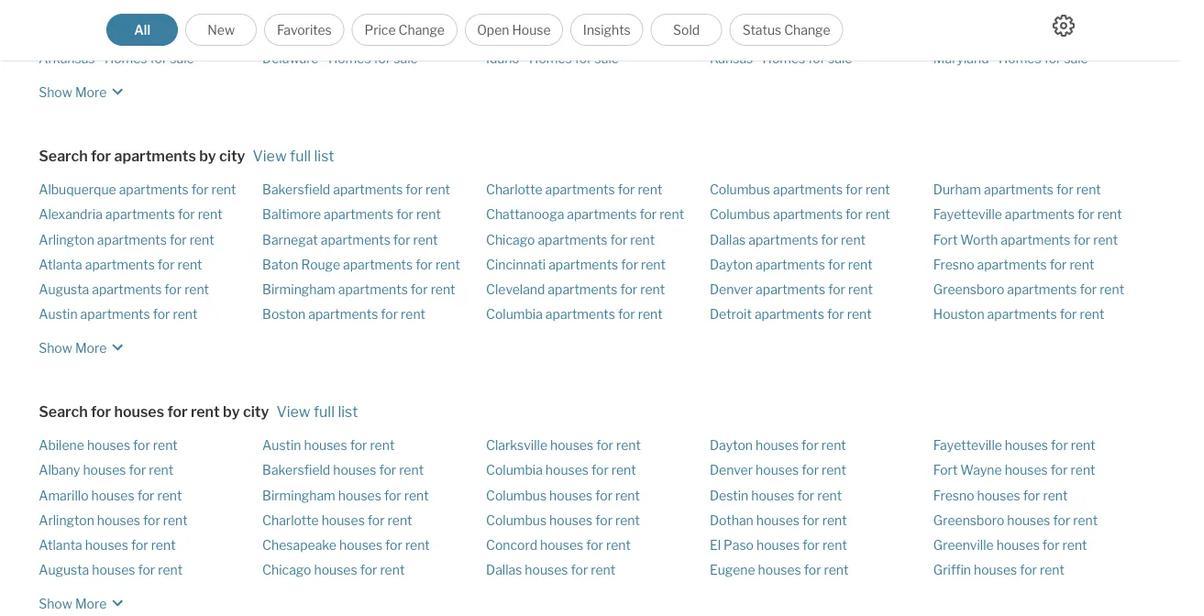 Task type: vqa. For each thing, say whether or not it's contained in the screenshot.
1st the Columbia from the top
yes



Task type: locate. For each thing, give the bounding box(es) containing it.
cincinnati apartments for rent
[[486, 258, 666, 273]]

1 vertical spatial show more
[[39, 341, 107, 357]]

iowa • homes for sale
[[710, 27, 838, 42]]

denver up 'destin'
[[710, 464, 753, 479]]

1 vertical spatial city
[[243, 404, 269, 422]]

rent for baltimore apartments for rent link
[[416, 208, 441, 223]]

0 vertical spatial view full list link
[[253, 148, 334, 166]]

2 vertical spatial show more
[[39, 597, 107, 613]]

apartments for "barnegat apartments for rent" link
[[321, 233, 391, 248]]

2 birmingham from the top
[[263, 489, 336, 504]]

1 vertical spatial columbus houses for rent link
[[486, 514, 640, 529]]

apartments for the cleveland apartments for rent link
[[548, 283, 618, 298]]

1 vertical spatial chicago
[[263, 564, 312, 579]]

greensboro apartments for rent link
[[934, 283, 1125, 298]]

colorado link
[[263, 2, 317, 17]]

homes for sale link for idaho • homes for sale
[[530, 52, 619, 67]]

fresno apartments for rent
[[934, 258, 1095, 273]]

2 greensboro from the top
[[934, 514, 1005, 529]]

option group
[[107, 14, 844, 46]]

show
[[39, 85, 72, 101], [39, 341, 72, 357], [39, 597, 72, 613]]

2 fresno from the top
[[934, 489, 975, 504]]

2 show from the top
[[39, 341, 72, 357]]

chicago
[[486, 233, 535, 248], [263, 564, 312, 579]]

houses down 'bakersfield houses for rent' link
[[338, 489, 382, 504]]

1 vertical spatial charlotte
[[263, 514, 319, 529]]

0 vertical spatial show
[[39, 85, 72, 101]]

concord
[[486, 539, 538, 554]]

0 horizontal spatial chicago
[[263, 564, 312, 579]]

greensboro apartments for rent
[[934, 283, 1125, 298]]

houses up arlington houses for rent
[[91, 489, 135, 504]]

full up baltimore
[[290, 148, 311, 166]]

All radio
[[107, 14, 178, 46]]

• right the hawaii 'link'
[[529, 27, 533, 42]]

2 bakersfield from the top
[[263, 464, 331, 479]]

idaho
[[486, 52, 520, 67]]

1 denver from the top
[[710, 283, 753, 298]]

1 horizontal spatial change
[[785, 22, 831, 38]]

1 vertical spatial by
[[223, 404, 240, 422]]

1 horizontal spatial dallas
[[710, 233, 746, 248]]

houses up abilene houses for rent
[[114, 404, 164, 422]]

1 horizontal spatial list
[[338, 404, 358, 422]]

dallas up dayton apartments for rent at the right top of the page
[[710, 233, 746, 248]]

rent for 'bakersfield houses for rent' link
[[399, 464, 424, 479]]

1 vertical spatial greensboro
[[934, 514, 1005, 529]]

homes for delaware • homes for sale
[[328, 52, 371, 67]]

fort
[[934, 233, 958, 248], [934, 464, 958, 479]]

dallas down concord
[[486, 564, 522, 579]]

list up bakersfield apartments for rent link
[[314, 148, 334, 166]]

abilene
[[39, 439, 84, 454]]

birmingham for birmingham houses for rent
[[263, 489, 336, 504]]

1 vertical spatial full
[[314, 404, 335, 422]]

1 vertical spatial view full list link
[[277, 404, 358, 422]]

view up baltimore
[[253, 148, 287, 166]]

apartments for charlotte apartments for rent link
[[546, 183, 615, 198]]

more down augusta houses for rent link
[[75, 597, 107, 613]]

change inside price change radio
[[399, 22, 445, 38]]

houses up 'bakersfield houses for rent' link
[[304, 439, 347, 454]]

1 show from the top
[[39, 85, 72, 101]]

rent for columbia apartments for rent link
[[638, 308, 663, 323]]

0 horizontal spatial charlotte
[[263, 514, 319, 529]]

fayetteville
[[934, 208, 1003, 223], [934, 439, 1003, 454]]

dayton up 'destin'
[[710, 439, 753, 454]]

houses up denver houses for rent
[[756, 439, 799, 454]]

1 horizontal spatial full
[[314, 404, 335, 422]]

2 columbus houses for rent from the top
[[486, 514, 640, 529]]

denver houses for rent
[[710, 464, 847, 479]]

1 greensboro from the top
[[934, 283, 1005, 298]]

1 more from the top
[[75, 85, 107, 101]]

rent for charlotte apartments for rent link
[[638, 183, 663, 198]]

1 change from the left
[[399, 22, 445, 38]]

albuquerque
[[39, 183, 116, 198]]

homes for arkansas • homes for sale
[[104, 52, 147, 67]]

• right maryland link
[[992, 52, 996, 67]]

maryland link
[[934, 52, 990, 67]]

show down augusta houses for rent link
[[39, 597, 72, 613]]

0 vertical spatial bakersfield
[[263, 183, 331, 198]]

view up austin houses for rent
[[277, 404, 311, 422]]

houses for greenville houses for rent link
[[997, 539, 1040, 554]]

0 vertical spatial denver
[[710, 283, 753, 298]]

0 vertical spatial austin
[[39, 308, 78, 323]]

rent for fayetteville apartments for rent link
[[1098, 208, 1123, 223]]

chattanooga apartments for rent
[[486, 208, 685, 223]]

0 vertical spatial birmingham
[[263, 283, 336, 298]]

Favorites radio
[[264, 14, 345, 46]]

1 columbus houses for rent from the top
[[486, 489, 640, 504]]

dallas for dallas houses for rent
[[486, 564, 522, 579]]

houses for amarillo houses for rent link
[[91, 489, 135, 504]]

baltimore apartments for rent
[[263, 208, 441, 223]]

augusta up austin apartments for rent link at the left of the page
[[39, 283, 89, 298]]

atlanta down 'amarillo'
[[39, 539, 82, 554]]

1 vertical spatial columbus houses for rent
[[486, 514, 640, 529]]

houses down chesapeake houses for rent link
[[314, 564, 358, 579]]

columbus houses for rent link up concord houses for rent
[[486, 514, 640, 529]]

worth
[[961, 233, 999, 248]]

•
[[320, 2, 324, 17], [537, 2, 541, 17], [756, 2, 760, 17], [339, 27, 343, 42], [529, 27, 533, 42], [742, 27, 746, 42], [98, 52, 102, 67], [322, 52, 326, 67], [523, 52, 527, 67], [756, 52, 760, 67], [992, 52, 996, 67]]

arlington for arlington houses for rent
[[39, 514, 94, 529]]

charlotte for charlotte apartments for rent
[[486, 183, 543, 198]]

albany
[[39, 464, 80, 479]]

more down austin apartments for rent link at the left of the page
[[75, 341, 107, 357]]

1 vertical spatial show
[[39, 341, 72, 357]]

homes for iowa • homes for sale
[[748, 27, 791, 42]]

rent for chesapeake houses for rent link
[[405, 539, 430, 554]]

columbus houses for rent link
[[486, 489, 640, 504], [486, 514, 640, 529]]

arkansas • homes for sale
[[39, 52, 194, 67]]

indiana
[[710, 2, 754, 17]]

houses for second 'columbus houses for rent' link from the bottom of the page
[[550, 489, 593, 504]]

rent for concord houses for rent link
[[606, 539, 631, 554]]

houses up concord houses for rent
[[550, 514, 593, 529]]

houses down columbia houses for rent link on the bottom of page
[[550, 489, 593, 504]]

sale for connecticut • homes for sale
[[411, 27, 435, 42]]

apartments for "chattanooga apartments for rent" link on the top of page
[[567, 208, 637, 223]]

1 search from the top
[[39, 148, 88, 166]]

houston
[[934, 308, 985, 323]]

arkansas link
[[39, 52, 95, 67]]

list up austin houses for rent link
[[338, 404, 358, 422]]

houses up dallas houses for rent
[[540, 539, 584, 554]]

houses for the denver houses for rent link
[[756, 464, 799, 479]]

arlington down alexandria
[[39, 233, 94, 248]]

cleveland apartments for rent link
[[486, 283, 665, 298]]

view full list link up baltimore
[[253, 148, 334, 166]]

sale for kansas • homes for sale
[[829, 52, 853, 67]]

cincinnati
[[486, 258, 546, 273]]

• for kansas
[[756, 52, 760, 67]]

0 vertical spatial search
[[39, 148, 88, 166]]

change down indiana • homes for sale
[[785, 22, 831, 38]]

arlington down 'amarillo'
[[39, 514, 94, 529]]

1 vertical spatial list
[[338, 404, 358, 422]]

• right idaho
[[523, 52, 527, 67]]

1 dayton from the top
[[710, 258, 753, 273]]

change inside status change radio
[[785, 22, 831, 38]]

rent for chicago houses for rent link
[[380, 564, 405, 579]]

1 vertical spatial birmingham
[[263, 489, 336, 504]]

more down arkansas link
[[75, 85, 107, 101]]

1 vertical spatial columbus apartments for rent link
[[710, 208, 891, 223]]

alexandria apartments for rent link
[[39, 208, 223, 223]]

dothan houses for rent link
[[710, 514, 848, 529]]

1 vertical spatial austin
[[263, 439, 301, 454]]

greensboro up greenville
[[934, 514, 1005, 529]]

0 horizontal spatial austin
[[39, 308, 78, 323]]

2 dayton from the top
[[710, 439, 753, 454]]

1 vertical spatial atlanta
[[39, 539, 82, 554]]

1 vertical spatial bakersfield
[[263, 464, 331, 479]]

full up austin houses for rent link
[[314, 404, 335, 422]]

detroit apartments for rent link
[[710, 308, 872, 323]]

fresno for fresno apartments for rent
[[934, 258, 975, 273]]

houses up birmingham houses for rent
[[333, 464, 377, 479]]

houses up 'columbia houses for rent'
[[551, 439, 594, 454]]

houses down fort wayne houses for rent link
[[978, 489, 1021, 504]]

1 vertical spatial fresno
[[934, 489, 975, 504]]

rent for "abilene houses for rent" link
[[153, 439, 178, 454]]

bakersfield houses for rent link
[[263, 464, 424, 479]]

1 horizontal spatial by
[[223, 404, 240, 422]]

atlanta down alexandria
[[39, 258, 82, 273]]

• up status
[[756, 2, 760, 17]]

1 columbus houses for rent link from the top
[[486, 489, 640, 504]]

• for indiana
[[756, 2, 760, 17]]

houses down "greensboro houses for rent" link
[[997, 539, 1040, 554]]

fort wayne houses for rent
[[934, 464, 1096, 479]]

houses down amarillo houses for rent link
[[97, 514, 140, 529]]

Status Change radio
[[730, 14, 844, 46]]

0 vertical spatial fresno
[[934, 258, 975, 273]]

rent for "greensboro houses for rent" link
[[1074, 514, 1098, 529]]

1 vertical spatial search
[[39, 404, 88, 422]]

1 birmingham from the top
[[263, 283, 336, 298]]

columbia down clarksville on the bottom left
[[486, 464, 543, 479]]

homes for idaho • homes for sale
[[530, 52, 572, 67]]

1 vertical spatial dallas
[[486, 564, 522, 579]]

apartments for houston apartments for rent link
[[988, 308, 1058, 323]]

1 columbus apartments for rent from the top
[[710, 183, 891, 198]]

2 more from the top
[[75, 341, 107, 357]]

0 vertical spatial by
[[199, 148, 216, 166]]

homes for sale link for kansas • homes for sale
[[763, 52, 853, 67]]

birmingham up the boston
[[263, 283, 336, 298]]

• up house
[[537, 2, 541, 17]]

0 vertical spatial atlanta
[[39, 258, 82, 273]]

• right the arkansas
[[98, 52, 102, 67]]

show more link down augusta houses for rent link
[[39, 588, 129, 615]]

1 horizontal spatial chicago
[[486, 233, 535, 248]]

bakersfield up baltimore
[[263, 183, 331, 198]]

show more down augusta houses for rent link
[[39, 597, 107, 613]]

insights
[[583, 22, 631, 38]]

baton rouge apartments for rent
[[263, 258, 460, 273]]

columbus for second 'columbus houses for rent' link from the bottom of the page
[[486, 489, 547, 504]]

1 fort from the top
[[934, 233, 958, 248]]

apartments for fresno apartments for rent "link"
[[978, 258, 1048, 273]]

apartments for fayetteville apartments for rent link
[[1006, 208, 1075, 223]]

columbus houses for rent for second 'columbus houses for rent' link from the bottom of the page
[[486, 489, 640, 504]]

fort left wayne
[[934, 464, 958, 479]]

fort worth apartments for rent link
[[934, 233, 1119, 248]]

colorado
[[263, 2, 317, 17]]

austin up 'bakersfield houses for rent' link
[[263, 439, 301, 454]]

dayton apartments for rent
[[710, 258, 873, 273]]

houses up the albany houses for rent link
[[87, 439, 130, 454]]

show down arkansas link
[[39, 85, 72, 101]]

0 vertical spatial columbus apartments for rent link
[[710, 183, 891, 198]]

2 atlanta from the top
[[39, 539, 82, 554]]

rent for eugene houses for rent link
[[824, 564, 849, 579]]

Price Change radio
[[352, 14, 458, 46]]

houses up el paso houses for rent 'link'
[[757, 514, 800, 529]]

dayton for dayton apartments for rent
[[710, 258, 753, 273]]

homes for sale link for hawaii • homes for sale
[[536, 27, 625, 42]]

0 vertical spatial fort
[[934, 233, 958, 248]]

houses down the denver houses for rent link
[[752, 489, 795, 504]]

dallas apartments for rent link
[[710, 233, 866, 248]]

0 horizontal spatial full
[[290, 148, 311, 166]]

charlotte apartments for rent
[[486, 183, 663, 198]]

houses down birmingham houses for rent link
[[322, 514, 365, 529]]

abilene houses for rent
[[39, 439, 178, 454]]

1 arlington from the top
[[39, 233, 94, 248]]

houses down concord houses for rent link
[[525, 564, 568, 579]]

2 columbus apartments for rent from the top
[[710, 208, 891, 223]]

columbia
[[486, 308, 543, 323], [486, 464, 543, 479]]

0 vertical spatial fayetteville
[[934, 208, 1003, 223]]

1 vertical spatial columbia
[[486, 464, 543, 479]]

0 vertical spatial arlington
[[39, 233, 94, 248]]

Sold radio
[[651, 14, 723, 46]]

columbus for second 'columbus houses for rent' link from the top
[[486, 514, 547, 529]]

0 vertical spatial columbus houses for rent link
[[486, 489, 640, 504]]

fayetteville up wayne
[[934, 439, 1003, 454]]

austin down augusta apartments for rent link
[[39, 308, 78, 323]]

rent for denver apartments for rent link
[[849, 283, 873, 298]]

houses down clarksville houses for rent link
[[546, 464, 589, 479]]

1 vertical spatial augusta
[[39, 564, 89, 579]]

2 vertical spatial more
[[75, 597, 107, 613]]

0 vertical spatial chicago
[[486, 233, 535, 248]]

1 atlanta from the top
[[39, 258, 82, 273]]

1 horizontal spatial austin
[[263, 439, 301, 454]]

columbia down cleveland
[[486, 308, 543, 323]]

charlotte up chattanooga
[[486, 183, 543, 198]]

3 show from the top
[[39, 597, 72, 613]]

bakersfield
[[263, 183, 331, 198], [263, 464, 331, 479]]

change right price at the left of the page
[[399, 22, 445, 38]]

columbia for columbia houses for rent
[[486, 464, 543, 479]]

augusta down atlanta houses for rent
[[39, 564, 89, 579]]

2 search from the top
[[39, 404, 88, 422]]

list
[[314, 148, 334, 166], [338, 404, 358, 422]]

2 change from the left
[[785, 22, 831, 38]]

chicago houses for rent
[[263, 564, 405, 579]]

• right the kansas link
[[756, 52, 760, 67]]

austin houses for rent
[[263, 439, 395, 454]]

0 vertical spatial charlotte
[[486, 183, 543, 198]]

more
[[75, 85, 107, 101], [75, 341, 107, 357], [75, 597, 107, 613]]

georgia
[[486, 2, 534, 17]]

columbus apartments for rent
[[710, 183, 891, 198], [710, 208, 891, 223]]

show more for search for apartments by city view full list
[[39, 341, 107, 357]]

2 columbia from the top
[[486, 464, 543, 479]]

search up albuquerque
[[39, 148, 88, 166]]

1 horizontal spatial charlotte
[[486, 183, 543, 198]]

option group containing all
[[107, 14, 844, 46]]

chesapeake houses for rent
[[263, 539, 430, 554]]

homes for sale link for maryland • homes for sale
[[999, 52, 1089, 67]]

2 show more from the top
[[39, 341, 107, 357]]

1 augusta from the top
[[39, 283, 89, 298]]

2 vertical spatial show
[[39, 597, 72, 613]]

sale for arkansas • homes for sale
[[170, 52, 194, 67]]

baton rouge apartments for rent link
[[263, 258, 460, 273]]

rent for fayetteville houses for rent link
[[1072, 439, 1096, 454]]

arlington
[[39, 233, 94, 248], [39, 514, 94, 529]]

by
[[199, 148, 216, 166], [223, 404, 240, 422]]

0 vertical spatial dayton
[[710, 258, 753, 273]]

dayton up detroit
[[710, 258, 753, 273]]

greensboro up houston
[[934, 283, 1005, 298]]

fresno down worth
[[934, 258, 975, 273]]

bakersfield down austin houses for rent
[[263, 464, 331, 479]]

houses down greenville houses for rent link
[[975, 564, 1018, 579]]

houses up augusta houses for rent
[[85, 539, 128, 554]]

1 fresno from the top
[[934, 258, 975, 273]]

3 show more from the top
[[39, 597, 107, 613]]

houses down "abilene houses for rent" link
[[83, 464, 126, 479]]

• right 'delaware'
[[322, 52, 326, 67]]

rent for alexandria apartments for rent link
[[198, 208, 223, 223]]

homes for georgia • homes for sale
[[543, 2, 586, 17]]

apartments for dayton apartments for rent link
[[756, 258, 826, 273]]

chicago down chesapeake at left bottom
[[263, 564, 312, 579]]

3 show more link from the top
[[39, 588, 129, 615]]

columbus houses for rent down columbia houses for rent link on the bottom of page
[[486, 489, 640, 504]]

birmingham for birmingham apartments for rent
[[263, 283, 336, 298]]

houses up fort wayne houses for rent link
[[1006, 439, 1049, 454]]

greensboro for greensboro houses for rent
[[934, 514, 1005, 529]]

fresno down wayne
[[934, 489, 975, 504]]

1 vertical spatial fayetteville
[[934, 439, 1003, 454]]

1 vertical spatial denver
[[710, 464, 753, 479]]

1 vertical spatial more
[[75, 341, 107, 357]]

1 vertical spatial columbus apartments for rent
[[710, 208, 891, 223]]

• for delaware
[[322, 52, 326, 67]]

2 vertical spatial show more link
[[39, 588, 129, 615]]

2 augusta from the top
[[39, 564, 89, 579]]

• for maryland
[[992, 52, 996, 67]]

columbus houses for rent link down columbia houses for rent link on the bottom of page
[[486, 489, 640, 504]]

0 vertical spatial more
[[75, 85, 107, 101]]

dallas houses for rent
[[486, 564, 616, 579]]

rent for dallas apartments for rent link
[[842, 233, 866, 248]]

augusta apartments for rent
[[39, 283, 209, 298]]

chicago up cincinnati
[[486, 233, 535, 248]]

0 vertical spatial augusta
[[39, 283, 89, 298]]

homes for sale link for iowa • homes for sale
[[748, 27, 838, 42]]

0 vertical spatial columbus apartments for rent
[[710, 183, 891, 198]]

houses down dayton houses for rent link
[[756, 464, 799, 479]]

1 show more from the top
[[39, 85, 107, 101]]

destin
[[710, 489, 749, 504]]

barnegat apartments for rent
[[263, 233, 438, 248]]

2 fort from the top
[[934, 464, 958, 479]]

2 denver from the top
[[710, 464, 753, 479]]

1 vertical spatial show more link
[[39, 332, 129, 359]]

0 horizontal spatial list
[[314, 148, 334, 166]]

houses for birmingham houses for rent link
[[338, 489, 382, 504]]

atlanta for atlanta apartments for rent
[[39, 258, 82, 273]]

chattanooga apartments for rent link
[[486, 208, 685, 223]]

charlotte up chesapeake at left bottom
[[263, 514, 319, 529]]

show more down austin apartments for rent link at the left of the page
[[39, 341, 107, 357]]

1 vertical spatial dayton
[[710, 439, 753, 454]]

houses down atlanta houses for rent
[[92, 564, 135, 579]]

fayetteville down the durham
[[934, 208, 1003, 223]]

dayton houses for rent
[[710, 439, 847, 454]]

show more link for houses
[[39, 588, 129, 615]]

charlotte apartments for rent link
[[486, 183, 663, 198]]

sale
[[154, 2, 178, 17], [392, 2, 417, 17], [609, 2, 633, 17], [829, 2, 853, 17], [1066, 2, 1090, 17], [160, 27, 184, 42], [411, 27, 435, 42], [601, 27, 625, 42], [814, 27, 838, 42], [1046, 27, 1070, 42], [170, 52, 194, 67], [394, 52, 418, 67], [595, 52, 619, 67], [829, 52, 853, 67], [1065, 52, 1089, 67]]

0 horizontal spatial change
[[399, 22, 445, 38]]

denver up detroit
[[710, 283, 753, 298]]

rent for the cleveland apartments for rent link
[[641, 283, 665, 298]]

show down austin apartments for rent link at the left of the page
[[39, 341, 72, 357]]

charlotte
[[486, 183, 543, 198], [263, 514, 319, 529]]

0 vertical spatial columbia
[[486, 308, 543, 323]]

3 more from the top
[[75, 597, 107, 613]]

rent for "chattanooga apartments for rent" link on the top of page
[[660, 208, 685, 223]]

hawaii • homes for sale
[[486, 27, 625, 42]]

• for colorado
[[320, 2, 324, 17]]

show more down arkansas link
[[39, 85, 107, 101]]

delaware • homes for sale
[[263, 52, 418, 67]]

1 fayetteville from the top
[[934, 208, 1003, 223]]

eugene houses for rent link
[[710, 564, 849, 579]]

view full list link up austin houses for rent link
[[277, 404, 358, 422]]

austin apartments for rent
[[39, 308, 198, 323]]

1 vertical spatial fort
[[934, 464, 958, 479]]

sale for colorado • homes for sale
[[392, 2, 417, 17]]

1 columbia from the top
[[486, 308, 543, 323]]

rent for greensboro apartments for rent link
[[1100, 283, 1125, 298]]

denver for denver apartments for rent
[[710, 283, 753, 298]]

rent for the denver houses for rent link
[[822, 464, 847, 479]]

fresno for fresno houses for rent
[[934, 489, 975, 504]]

birmingham up charlotte houses for rent link
[[263, 489, 336, 504]]

• up the delaware • homes for sale
[[339, 27, 343, 42]]

rent for dothan houses for rent link
[[823, 514, 848, 529]]

search up abilene
[[39, 404, 88, 422]]

arkansas
[[39, 52, 95, 67]]

fort left worth
[[934, 233, 958, 248]]

• up favorites
[[320, 2, 324, 17]]

2 fayetteville from the top
[[934, 439, 1003, 454]]

0 vertical spatial greensboro
[[934, 283, 1005, 298]]

houses down el paso houses for rent 'link'
[[758, 564, 802, 579]]

0 vertical spatial columbus houses for rent
[[486, 489, 640, 504]]

birmingham houses for rent link
[[263, 489, 429, 504]]

columbus houses for rent up concord houses for rent
[[486, 514, 640, 529]]

houses for dothan houses for rent link
[[757, 514, 800, 529]]

2 show more link from the top
[[39, 332, 129, 359]]

show more link down austin apartments for rent link at the left of the page
[[39, 332, 129, 359]]

sold
[[674, 22, 700, 38]]

sale for iowa • homes for sale
[[814, 27, 838, 42]]

0 horizontal spatial dallas
[[486, 564, 522, 579]]

connecticut
[[263, 27, 336, 42]]

1 bakersfield from the top
[[263, 183, 331, 198]]

georgia • homes for sale
[[486, 2, 633, 17]]

2 arlington from the top
[[39, 514, 94, 529]]

show more link for apartments
[[39, 332, 129, 359]]

atlanta apartments for rent
[[39, 258, 202, 273]]

houses down charlotte houses for rent
[[339, 539, 383, 554]]

rent for the albany houses for rent link
[[149, 464, 174, 479]]

houses up greenville houses for rent link
[[1008, 514, 1051, 529]]

0 vertical spatial show more link
[[39, 76, 129, 103]]

denver
[[710, 283, 753, 298], [710, 464, 753, 479]]

show more link down arkansas link
[[39, 76, 129, 103]]

austin houses for rent link
[[263, 439, 395, 454]]

1 vertical spatial arlington
[[39, 514, 94, 529]]

boston apartments for rent link
[[263, 308, 426, 323]]

fresno
[[934, 258, 975, 273], [934, 489, 975, 504]]

clarksville houses for rent
[[486, 439, 641, 454]]

dallas houses for rent link
[[486, 564, 616, 579]]

griffin
[[934, 564, 972, 579]]

0 vertical spatial dallas
[[710, 233, 746, 248]]

0 vertical spatial show more
[[39, 85, 107, 101]]

austin apartments for rent link
[[39, 308, 198, 323]]



Task type: describe. For each thing, give the bounding box(es) containing it.
fresno houses for rent link
[[934, 489, 1068, 504]]

cleveland apartments for rent
[[486, 283, 665, 298]]

houses for columbia houses for rent link on the bottom of page
[[546, 464, 589, 479]]

rent for clarksville houses for rent link
[[617, 439, 641, 454]]

favorites
[[277, 22, 332, 38]]

houses for the albany houses for rent link
[[83, 464, 126, 479]]

rent for greenville houses for rent link
[[1063, 539, 1088, 554]]

all
[[134, 22, 150, 38]]

augusta for augusta apartments for rent
[[39, 283, 89, 298]]

homes for colorado • homes for sale
[[327, 2, 370, 17]]

open
[[477, 22, 510, 38]]

columbus houses for rent for second 'columbus houses for rent' link from the top
[[486, 514, 640, 529]]

indiana link
[[710, 2, 754, 17]]

rent for atlanta apartments for rent link
[[178, 258, 202, 273]]

apartments for detroit apartments for rent link
[[755, 308, 825, 323]]

griffin houses for rent link
[[934, 564, 1065, 579]]

abilene houses for rent link
[[39, 439, 178, 454]]

• for connecticut
[[339, 27, 343, 42]]

rent for fresno apartments for rent "link"
[[1070, 258, 1095, 273]]

rent for austin houses for rent link
[[370, 439, 395, 454]]

chesapeake
[[263, 539, 337, 554]]

denver for denver houses for rent
[[710, 464, 753, 479]]

el paso houses for rent
[[710, 539, 848, 554]]

fayetteville apartments for rent link
[[934, 208, 1123, 223]]

houses for 'bakersfield houses for rent' link
[[333, 464, 377, 479]]

kansas
[[710, 52, 754, 67]]

houston apartments for rent
[[934, 308, 1105, 323]]

houston apartments for rent link
[[934, 308, 1105, 323]]

alexandria
[[39, 208, 103, 223]]

show for search for apartments by city
[[39, 341, 72, 357]]

indiana • homes for sale
[[710, 2, 853, 17]]

homes for sale link for connecticut • homes for sale
[[346, 27, 435, 42]]

dayton houses for rent link
[[710, 439, 847, 454]]

houses for atlanta houses for rent link at the bottom left
[[85, 539, 128, 554]]

new
[[208, 22, 235, 38]]

maryland • homes for sale
[[934, 52, 1089, 67]]

fort wayne houses for rent link
[[934, 464, 1096, 479]]

• for georgia
[[537, 2, 541, 17]]

houses for dayton houses for rent link
[[756, 439, 799, 454]]

chicago houses for rent link
[[263, 564, 405, 579]]

New radio
[[185, 14, 257, 46]]

change for status change
[[785, 22, 831, 38]]

atlanta for atlanta houses for rent
[[39, 539, 82, 554]]

barnegat apartments for rent link
[[263, 233, 438, 248]]

homes for kansas • homes for sale
[[763, 52, 806, 67]]

atlanta apartments for rent link
[[39, 258, 202, 273]]

columbia apartments for rent link
[[486, 308, 663, 323]]

houses for eugene houses for rent link
[[758, 564, 802, 579]]

clarksville houses for rent link
[[486, 439, 641, 454]]

augusta houses for rent link
[[39, 564, 183, 579]]

view full list link for view
[[277, 404, 358, 422]]

maryland
[[934, 52, 990, 67]]

rent for griffin houses for rent link
[[1040, 564, 1065, 579]]

0 horizontal spatial by
[[199, 148, 216, 166]]

paso
[[724, 539, 754, 554]]

0 vertical spatial list
[[314, 148, 334, 166]]

2 columbus houses for rent link from the top
[[486, 514, 640, 529]]

0 vertical spatial full
[[290, 148, 311, 166]]

albuquerque apartments for rent
[[39, 183, 236, 198]]

fresno apartments for rent link
[[934, 258, 1095, 273]]

rent for augusta apartments for rent link
[[185, 283, 209, 298]]

fresno houses for rent
[[934, 489, 1068, 504]]

Insights radio
[[571, 14, 644, 46]]

barnegat
[[263, 233, 318, 248]]

bakersfield for bakersfield apartments for rent
[[263, 183, 331, 198]]

columbus for 1st columbus apartments for rent link
[[710, 183, 771, 198]]

homes for indiana • homes for sale
[[763, 2, 806, 17]]

boston apartments for rent
[[263, 308, 426, 323]]

greensboro houses for rent
[[934, 514, 1098, 529]]

houses for chesapeake houses for rent link
[[339, 539, 383, 554]]

el
[[710, 539, 721, 554]]

houses for "greensboro houses for rent" link
[[1008, 514, 1051, 529]]

augusta apartments for rent link
[[39, 283, 209, 298]]

apartments for atlanta apartments for rent link
[[85, 258, 155, 273]]

columbia for columbia apartments for rent
[[486, 308, 543, 323]]

idaho link
[[486, 52, 520, 67]]

detroit apartments for rent
[[710, 308, 872, 323]]

greenville
[[934, 539, 994, 554]]

bakersfield for bakersfield houses for rent
[[263, 464, 331, 479]]

• for arkansas
[[98, 52, 102, 67]]

1 show more link from the top
[[39, 76, 129, 103]]

fayetteville houses for rent
[[934, 439, 1096, 454]]

rent for "barnegat apartments for rent" link
[[413, 233, 438, 248]]

houses down dothan houses for rent
[[757, 539, 800, 554]]

kansas • homes for sale
[[710, 52, 853, 67]]

apartments for augusta apartments for rent link
[[92, 283, 162, 298]]

rent for columbia houses for rent link on the bottom of page
[[612, 464, 637, 479]]

homes for hawaii • homes for sale
[[536, 27, 579, 42]]

1 columbus apartments for rent link from the top
[[710, 183, 891, 198]]

rent for arlington houses for rent link
[[163, 514, 188, 529]]

delaware link
[[263, 52, 319, 67]]

open house
[[477, 22, 551, 38]]

birmingham apartments for rent link
[[263, 283, 456, 298]]

bakersfield apartments for rent
[[263, 183, 451, 198]]

houses for griffin houses for rent link
[[975, 564, 1018, 579]]

sale for georgia • homes for sale
[[609, 2, 633, 17]]

austin for austin houses for rent
[[263, 439, 301, 454]]

dothan
[[710, 514, 754, 529]]

el paso houses for rent link
[[710, 539, 848, 554]]

denver apartments for rent
[[710, 283, 873, 298]]

• for iowa
[[742, 27, 746, 42]]

apartments for bakersfield apartments for rent link
[[333, 183, 403, 198]]

boston
[[263, 308, 306, 323]]

2 columbus apartments for rent link from the top
[[710, 208, 891, 223]]

view full list link for list
[[253, 148, 334, 166]]

apartments for denver apartments for rent link
[[756, 283, 826, 298]]

fayetteville houses for rent link
[[934, 439, 1096, 454]]

fayetteville apartments for rent
[[934, 208, 1123, 223]]

apartments for durham apartments for rent link
[[985, 183, 1054, 198]]

colorado • homes for sale
[[263, 2, 417, 17]]

houses for charlotte houses for rent link
[[322, 514, 365, 529]]

apartments for cincinnati apartments for rent link
[[549, 258, 619, 273]]

houses for austin houses for rent link
[[304, 439, 347, 454]]

charlotte houses for rent
[[263, 514, 412, 529]]

atlanta houses for rent
[[39, 539, 176, 554]]

house
[[512, 22, 551, 38]]

rent for birmingham houses for rent link
[[404, 489, 429, 504]]

denver houses for rent link
[[710, 464, 847, 479]]

apartments for greensboro apartments for rent link
[[1008, 283, 1078, 298]]

iowa
[[710, 27, 739, 42]]

sale for idaho • homes for sale
[[595, 52, 619, 67]]

rent for arlington apartments for rent link
[[190, 233, 214, 248]]

houses for concord houses for rent link
[[540, 539, 584, 554]]

houses down fayetteville houses for rent link
[[1005, 464, 1049, 479]]

chicago apartments for rent
[[486, 233, 655, 248]]

concord houses for rent link
[[486, 539, 631, 554]]

0 vertical spatial city
[[219, 148, 245, 166]]

search for search for houses for rent by city
[[39, 404, 88, 422]]

chicago for chicago houses for rent
[[263, 564, 312, 579]]

Open House radio
[[465, 14, 563, 46]]

columbia houses for rent link
[[486, 464, 637, 479]]

1 vertical spatial view
[[277, 404, 311, 422]]

apartments for chicago apartments for rent link
[[538, 233, 608, 248]]

augusta houses for rent
[[39, 564, 183, 579]]

more for houses
[[75, 597, 107, 613]]

apartments for dallas apartments for rent link
[[749, 233, 819, 248]]

iowa link
[[710, 27, 739, 42]]

baton
[[263, 258, 299, 273]]

greenville houses for rent
[[934, 539, 1088, 554]]

hawaii
[[486, 27, 526, 42]]

show more for search for houses for rent by city view full list
[[39, 597, 107, 613]]

birmingham apartments for rent
[[263, 283, 456, 298]]

baltimore
[[263, 208, 321, 223]]

columbus apartments for rent for second columbus apartments for rent link from the top of the page
[[710, 208, 891, 223]]

homes for maryland • homes for sale
[[999, 52, 1042, 67]]

homes for sale link for georgia • homes for sale
[[543, 2, 633, 17]]

rent for cincinnati apartments for rent link
[[641, 258, 666, 273]]

charlotte houses for rent link
[[263, 514, 412, 529]]

concord houses for rent
[[486, 539, 631, 554]]

homes for sale link for colorado • homes for sale
[[327, 2, 417, 17]]

columbus for second columbus apartments for rent link from the top of the page
[[710, 208, 771, 223]]

charlotte for charlotte houses for rent
[[263, 514, 319, 529]]

sale for delaware • homes for sale
[[394, 52, 418, 67]]

baltimore apartments for rent link
[[263, 208, 441, 223]]

houses for destin houses for rent link
[[752, 489, 795, 504]]

idaho • homes for sale
[[486, 52, 619, 67]]

rent for albuquerque apartments for rent link
[[211, 183, 236, 198]]

destin houses for rent
[[710, 489, 842, 504]]

amarillo houses for rent link
[[39, 489, 182, 504]]

apartments for 1st columbus apartments for rent link
[[774, 183, 843, 198]]

sale for hawaii • homes for sale
[[601, 27, 625, 42]]

rent for dayton houses for rent link
[[822, 439, 847, 454]]

show for search for houses for rent by city
[[39, 597, 72, 613]]

apartments for columbia apartments for rent link
[[546, 308, 616, 323]]

0 vertical spatial view
[[253, 148, 287, 166]]

durham apartments for rent
[[934, 183, 1102, 198]]

connecticut link
[[263, 27, 336, 42]]

apartments for 'boston apartments for rent' link at the left of page
[[309, 308, 378, 323]]



